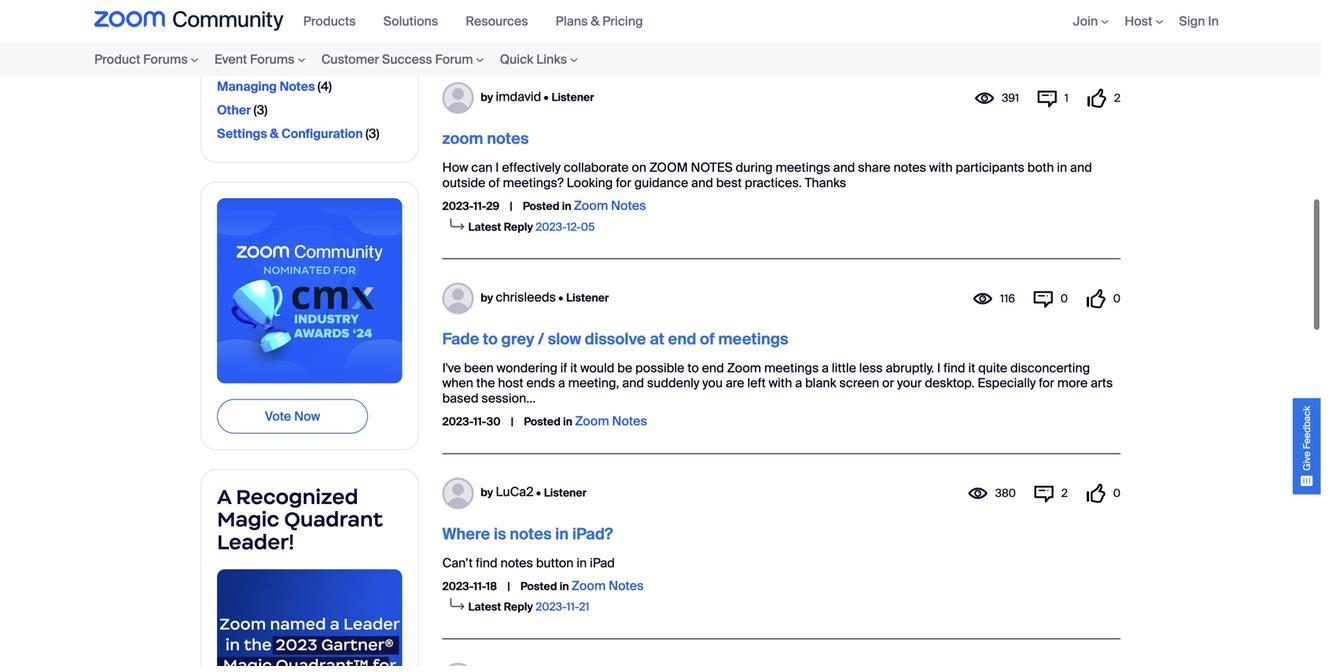 Task type: vqa. For each thing, say whether or not it's contained in the screenshot.
the right my
no



Task type: describe. For each thing, give the bounding box(es) containing it.
community.title image
[[94, 11, 284, 31]]

plans
[[556, 13, 588, 29]]

in left ipad
[[577, 555, 587, 571]]

listener for notes
[[552, 90, 594, 105]]

little
[[832, 360, 857, 376]]

plans & pricing link
[[556, 13, 655, 29]]

29
[[486, 199, 500, 214]]

can't find notes button in ipad
[[443, 555, 615, 571]]

event forums link
[[207, 42, 314, 76]]

resources link
[[466, 13, 540, 29]]

formatting
[[217, 55, 283, 71]]

quick
[[500, 51, 534, 68]]

by for notes
[[481, 90, 493, 105]]

posted for 2023-12-08 | posted in zoom notes
[[526, 19, 563, 34]]

zoom notes link
[[443, 129, 529, 149]]

sign
[[1180, 13, 1206, 29]]

magic
[[217, 507, 279, 532]]

are
[[726, 375, 745, 392]]

11- for 2023-11-18 | posted in zoom notes latest reply 2023-11-21
[[474, 579, 486, 594]]

1 inside collaboration 1 formatting notes 3 managing notes 4 other 3 settings & configuration 3
[[304, 31, 308, 47]]

been
[[464, 360, 494, 376]]

and inside i've been wondering if it would be possible to end zoom meetings a little less abruptly. i find it quite disconcerting when the host ends a meeting, and suddenly you are left with a blank screen or your desktop. especially for more arts based session...
[[622, 375, 644, 392]]

your
[[898, 375, 922, 392]]

menu bar containing products
[[296, 0, 663, 42]]

11- for 2023-11-30 | posted in zoom notes
[[474, 415, 487, 429]]

notes up the effectively
[[487, 129, 529, 149]]

session...
[[482, 390, 536, 407]]

less
[[860, 360, 883, 376]]

chrisleeds
[[496, 289, 556, 305]]

zoom for 2023-12-08 | posted in zoom notes
[[577, 18, 611, 34]]

how can i effectively collaborate on zoom notes during meetings and share notes with participants both in and outside of meetings? looking for guidance and best practices. thanks
[[443, 160, 1093, 191]]

if
[[561, 360, 568, 376]]

meetings for during
[[776, 160, 831, 176]]

arts
[[1091, 375, 1113, 392]]

posted for 2023-11-29 | posted in zoom notes latest reply 2023-12-05
[[523, 199, 560, 214]]

recognized
[[236, 484, 359, 510]]

a recognized magic quadrant leader!
[[217, 484, 383, 555]]

• for is
[[536, 485, 541, 500]]

settings & configuration link
[[217, 123, 363, 145]]

join
[[1073, 13, 1098, 29]]

30
[[487, 415, 501, 429]]

posted for 2023-11-18 | posted in zoom notes latest reply 2023-11-21
[[521, 579, 557, 594]]

possible
[[636, 360, 685, 376]]

looking
[[567, 175, 613, 191]]

notes inside the how can i effectively collaborate on zoom notes during meetings and share notes with participants both in and outside of meetings? looking for guidance and best practices. thanks
[[894, 160, 927, 176]]

meetings for of
[[719, 329, 789, 349]]

fade to grey / slow dissolve at end of meetings link
[[443, 329, 789, 349]]

vote now link
[[217, 399, 368, 434]]

21
[[579, 600, 590, 615]]

disconcerting
[[1011, 360, 1091, 376]]

notes for 2023-11-29 | posted in zoom notes latest reply 2023-12-05
[[611, 198, 646, 214]]

a
[[217, 484, 231, 510]]

share
[[858, 160, 891, 176]]

a recognized magic quadrant leader! heading
[[217, 484, 402, 555]]

391
[[1002, 91, 1020, 106]]

i've been wondering if it would be possible to end zoom meetings a little less abruptly. i find it quite disconcerting when the host ends a meeting, and suddenly you are left with a blank screen or your desktop. especially for more arts based session...
[[443, 360, 1113, 407]]

and right both at the right top
[[1071, 160, 1093, 176]]

| for 2023-12-08 | posted in zoom notes
[[513, 19, 516, 34]]

2023-11-29 | posted in zoom notes latest reply 2023-12-05
[[443, 198, 646, 234]]

desktop.
[[925, 375, 975, 392]]

in inside 2023-12-08 | posted in zoom notes
[[565, 19, 575, 34]]

1 horizontal spatial a
[[796, 375, 803, 392]]

leader!
[[217, 529, 294, 555]]

chrisleeds image
[[443, 283, 474, 314]]

ends
[[527, 375, 555, 392]]

resources
[[466, 13, 528, 29]]

notes up 4
[[286, 55, 321, 71]]

notes for 2023-11-18 | posted in zoom notes latest reply 2023-11-21
[[609, 578, 644, 594]]

0 horizontal spatial a
[[558, 375, 565, 392]]

notes for 2023-12-08 | posted in zoom notes
[[614, 18, 649, 34]]

host link
[[1125, 13, 1164, 29]]

4
[[321, 78, 329, 95]]

notes up can't find notes button in ipad
[[510, 524, 552, 544]]

notes left 4
[[280, 78, 315, 95]]

plans & pricing
[[556, 13, 643, 29]]

host
[[498, 375, 524, 392]]

ipad?
[[573, 524, 613, 544]]

2023-12-08 | posted in zoom notes
[[443, 18, 649, 34]]

2023- left 21 on the bottom left
[[536, 600, 567, 615]]

meeting,
[[568, 375, 620, 392]]

effectively
[[502, 160, 561, 176]]

by imdavid • listener
[[481, 89, 594, 105]]

notes for 2023-11-30 | posted in zoom notes
[[612, 413, 647, 430]]

for inside i've been wondering if it would be possible to end zoom meetings a little less abruptly. i find it quite disconcerting when the host ends a meeting, and suddenly you are left with a blank screen or your desktop. especially for more arts based session...
[[1039, 375, 1055, 392]]

suddenly
[[647, 375, 700, 392]]

zoom for 2023-11-30 | posted in zoom notes
[[575, 413, 609, 430]]

and left best
[[692, 175, 714, 191]]

when
[[443, 375, 473, 392]]

blank
[[806, 375, 837, 392]]

luca2 image
[[443, 478, 474, 509]]

quick links
[[500, 51, 567, 68]]

for inside the how can i effectively collaborate on zoom notes during meetings and share notes with participants both in and outside of meetings? looking for guidance and best practices. thanks
[[616, 175, 632, 191]]

both
[[1028, 160, 1055, 176]]

11- down button
[[567, 600, 579, 615]]

success
[[382, 51, 432, 68]]

fade
[[443, 329, 479, 349]]

other
[[217, 102, 251, 118]]

2 horizontal spatial a
[[822, 360, 829, 376]]

fade to grey / slow dissolve at end of meetings
[[443, 329, 789, 349]]

other link
[[217, 99, 251, 121]]

05
[[581, 220, 595, 234]]

0 horizontal spatial to
[[483, 329, 498, 349]]

meetings?
[[503, 175, 564, 191]]

by chrisleeds • listener
[[481, 289, 609, 305]]

solutions link
[[383, 13, 450, 29]]

i inside the how can i effectively collaborate on zoom notes during meetings and share notes with participants both in and outside of meetings? looking for guidance and best practices. thanks
[[496, 160, 499, 176]]

end inside i've been wondering if it would be possible to end zoom meetings a little less abruptly. i find it quite disconcerting when the host ends a meeting, and suddenly you are left with a blank screen or your desktop. especially for more arts based session...
[[702, 360, 724, 376]]

especially
[[978, 375, 1036, 392]]

screen
[[840, 375, 880, 392]]

zoom inside i've been wondering if it would be possible to end zoom meetings a little less abruptly. i find it quite disconcerting when the host ends a meeting, and suddenly you are left with a blank screen or your desktop. especially for more arts based session...
[[727, 360, 762, 376]]

forums for event forums
[[250, 51, 295, 68]]

based
[[443, 390, 479, 407]]

with inside the how can i effectively collaborate on zoom notes during meetings and share notes with participants both in and outside of meetings? looking for guidance and best practices. thanks
[[930, 160, 953, 176]]

11- for 2023-11-29 | posted in zoom notes latest reply 2023-12-05
[[474, 199, 486, 214]]

can
[[471, 160, 493, 176]]

configuration
[[282, 125, 363, 142]]

zoom notes
[[443, 129, 529, 149]]

1 horizontal spatial of
[[700, 329, 715, 349]]

be
[[618, 360, 633, 376]]

vote
[[265, 408, 291, 425]]



Task type: locate. For each thing, give the bounding box(es) containing it.
reply for is
[[504, 600, 533, 615]]

formatting notes link
[[217, 52, 321, 74]]

heading
[[217, 0, 402, 12]]

• right imdavid link
[[544, 90, 549, 105]]

reply for notes
[[504, 220, 533, 234]]

i've
[[443, 360, 461, 376]]

2 horizontal spatial •
[[559, 291, 564, 305]]

2 vertical spatial by
[[481, 485, 493, 500]]

0 vertical spatial i
[[496, 160, 499, 176]]

imdavid link
[[496, 89, 541, 105]]

notes down ipad
[[609, 578, 644, 594]]

in
[[1209, 13, 1219, 29]]

by for is
[[481, 485, 493, 500]]

&
[[591, 13, 600, 29], [270, 125, 279, 142]]

posted down ends on the bottom left of the page
[[524, 415, 561, 429]]

2023- down the can't
[[443, 579, 474, 594]]

1 horizontal spatial &
[[591, 13, 600, 29]]

1 horizontal spatial 2
[[1115, 91, 1121, 106]]

1 it from the left
[[571, 360, 578, 376]]

by
[[481, 90, 493, 105], [481, 291, 493, 305], [481, 485, 493, 500]]

0 horizontal spatial with
[[769, 375, 793, 392]]

1 horizontal spatial to
[[688, 360, 699, 376]]

0 horizontal spatial 2
[[1062, 486, 1068, 501]]

1 horizontal spatial 1
[[1065, 91, 1069, 106]]

11- down outside
[[474, 199, 486, 214]]

listener for to
[[567, 291, 609, 305]]

0 vertical spatial reply
[[504, 220, 533, 234]]

& inside collaboration 1 formatting notes 3 managing notes 4 other 3 settings & configuration 3
[[270, 125, 279, 142]]

settings
[[217, 125, 267, 142]]

in inside the how can i effectively collaborate on zoom notes during meetings and share notes with participants both in and outside of meetings? looking for guidance and best practices. thanks
[[1057, 160, 1068, 176]]

0 horizontal spatial 3
[[257, 102, 264, 118]]

by right chrisleeds image
[[481, 291, 493, 305]]

for left on
[[616, 175, 632, 191]]

where is notes in ipad?
[[443, 524, 613, 544]]

meetings inside i've been wondering if it would be possible to end zoom meetings a little less abruptly. i find it quite disconcerting when the host ends a meeting, and suddenly you are left with a blank screen or your desktop. especially for more arts based session...
[[765, 360, 819, 376]]

i inside i've been wondering if it would be possible to end zoom meetings a little less abruptly. i find it quite disconcerting when the host ends a meeting, and suddenly you are left with a blank screen or your desktop. especially for more arts based session...
[[938, 360, 941, 376]]

3 by from the top
[[481, 485, 493, 500]]

2 horizontal spatial 3
[[369, 125, 376, 142]]

meetings right during
[[776, 160, 831, 176]]

1 horizontal spatial 3
[[327, 55, 335, 71]]

12- inside 2023-12-08 | posted in zoom notes
[[474, 19, 488, 34]]

a
[[822, 360, 829, 376], [558, 375, 565, 392], [796, 375, 803, 392]]

by for to
[[481, 291, 493, 305]]

product
[[94, 51, 140, 68]]

by inside by chrisleeds • listener
[[481, 291, 493, 305]]

1 by from the top
[[481, 90, 493, 105]]

2023-11-21 link
[[536, 600, 590, 615]]

| inside the 2023-11-30 | posted in zoom notes
[[511, 415, 514, 429]]

grey
[[502, 329, 535, 349]]

with
[[930, 160, 953, 176], [769, 375, 793, 392]]

forums for product forums
[[143, 51, 188, 68]]

meetings up the 'left'
[[719, 329, 789, 349]]

1 vertical spatial reply
[[504, 600, 533, 615]]

collaboration link
[[217, 28, 298, 50]]

zoom
[[577, 18, 611, 34], [574, 198, 608, 214], [727, 360, 762, 376], [575, 413, 609, 430], [572, 578, 606, 594]]

forums down the community.title image on the top left of page
[[143, 51, 188, 68]]

1 horizontal spatial end
[[702, 360, 724, 376]]

zoom inside 2023-11-18 | posted in zoom notes latest reply 2023-11-21
[[572, 578, 606, 594]]

1 vertical spatial to
[[688, 360, 699, 376]]

0 vertical spatial meetings
[[776, 160, 831, 176]]

in right both at the right top
[[1057, 160, 1068, 176]]

zoom inside 2023-11-29 | posted in zoom notes latest reply 2023-12-05
[[574, 198, 608, 214]]

0 vertical spatial end
[[668, 329, 697, 349]]

notes inside 2023-11-18 | posted in zoom notes latest reply 2023-11-21
[[609, 578, 644, 594]]

0 vertical spatial for
[[616, 175, 632, 191]]

reply left 2023-11-21 link
[[504, 600, 533, 615]]

how
[[443, 160, 469, 176]]

0 for where is notes in ipad?
[[1114, 486, 1121, 501]]

1 horizontal spatial i
[[938, 360, 941, 376]]

posted for 2023-11-30 | posted in zoom notes
[[524, 415, 561, 429]]

zoom notes link for is
[[572, 578, 644, 594]]

1 vertical spatial 2
[[1062, 486, 1068, 501]]

can't
[[443, 555, 473, 571]]

i right abruptly. on the right
[[938, 360, 941, 376]]

listener for is
[[544, 485, 587, 500]]

in inside 2023-11-18 | posted in zoom notes latest reply 2023-11-21
[[560, 579, 569, 594]]

2 it from the left
[[969, 360, 976, 376]]

managing notes link
[[217, 75, 315, 97]]

0 vertical spatial 1
[[304, 31, 308, 47]]

& right plans
[[591, 13, 600, 29]]

2 by from the top
[[481, 291, 493, 305]]

listener up slow
[[567, 291, 609, 305]]

0 vertical spatial latest
[[469, 220, 501, 234]]

posted down "meetings?"
[[523, 199, 560, 214]]

•
[[544, 90, 549, 105], [559, 291, 564, 305], [536, 485, 541, 500]]

customer success forum
[[321, 51, 473, 68]]

list containing collaboration
[[217, 28, 402, 146]]

2023- up forum in the top of the page
[[443, 19, 474, 34]]

products link
[[303, 13, 368, 29]]

at
[[650, 329, 665, 349]]

1 vertical spatial •
[[559, 291, 564, 305]]

1 reply from the top
[[504, 220, 533, 234]]

2023- inside 2023-12-08 | posted in zoom notes
[[443, 19, 474, 34]]

latest down "29"
[[469, 220, 501, 234]]

during
[[736, 160, 773, 176]]

0 horizontal spatial 1
[[304, 31, 308, 47]]

to left you
[[688, 360, 699, 376]]

of
[[489, 175, 500, 191], [700, 329, 715, 349]]

reply down "meetings?"
[[504, 220, 533, 234]]

3 right configuration
[[369, 125, 376, 142]]

| right 08
[[513, 19, 516, 34]]

by inside by imdavid • listener
[[481, 90, 493, 105]]

| right 18
[[508, 579, 510, 594]]

• inside by chrisleeds • listener
[[559, 291, 564, 305]]

• for to
[[559, 291, 564, 305]]

0 vertical spatial with
[[930, 160, 953, 176]]

• right chrisleeds link on the left top of page
[[559, 291, 564, 305]]

1 horizontal spatial 12-
[[567, 220, 581, 234]]

0 vertical spatial &
[[591, 13, 600, 29]]

| right "29"
[[510, 199, 513, 214]]

customer success forum link
[[314, 42, 492, 76]]

to inside i've been wondering if it would be possible to end zoom meetings a little less abruptly. i find it quite disconcerting when the host ends a meeting, and suddenly you are left with a blank screen or your desktop. especially for more arts based session...
[[688, 360, 699, 376]]

1 vertical spatial by
[[481, 291, 493, 305]]

1 vertical spatial 1
[[1065, 91, 1069, 106]]

1 vertical spatial i
[[938, 360, 941, 376]]

2023-12-05 link
[[536, 220, 595, 234]]

zoom
[[443, 129, 484, 149]]

1 vertical spatial 12-
[[567, 220, 581, 234]]

listener up ipad?
[[544, 485, 587, 500]]

by inside by luca2 • listener
[[481, 485, 493, 500]]

2023- down based
[[443, 415, 474, 429]]

solutions
[[383, 13, 438, 29]]

end right at
[[668, 329, 697, 349]]

listener inside by imdavid • listener
[[552, 90, 594, 105]]

and left share on the right
[[834, 160, 855, 176]]

of up "29"
[[489, 175, 500, 191]]

quite
[[979, 360, 1008, 376]]

it right if
[[571, 360, 578, 376]]

zoom notes link for notes
[[574, 198, 646, 214]]

2023-11-30 | posted in zoom notes
[[443, 413, 647, 430]]

0 horizontal spatial i
[[496, 160, 499, 176]]

listener inside by chrisleeds • listener
[[567, 291, 609, 305]]

latest inside 2023-11-29 | posted in zoom notes latest reply 2023-12-05
[[469, 220, 501, 234]]

end left are
[[702, 360, 724, 376]]

for left more
[[1039, 375, 1055, 392]]

with left participants
[[930, 160, 953, 176]]

collaboration 1 formatting notes 3 managing notes 4 other 3 settings & configuration 3
[[217, 31, 376, 142]]

the
[[476, 375, 495, 392]]

a right ends on the bottom left of the page
[[558, 375, 565, 392]]

in up button
[[555, 524, 569, 544]]

• inside by luca2 • listener
[[536, 485, 541, 500]]

pricing
[[603, 13, 643, 29]]

i
[[496, 160, 499, 176], [938, 360, 941, 376]]

listener
[[552, 90, 594, 105], [567, 291, 609, 305], [544, 485, 587, 500]]

18
[[486, 579, 497, 594]]

with right the 'left'
[[769, 375, 793, 392]]

2023- for 2023-12-08 | posted in zoom notes
[[443, 19, 474, 34]]

116
[[1001, 291, 1016, 306]]

in up 2023-11-21 link
[[560, 579, 569, 594]]

• inside by imdavid • listener
[[544, 90, 549, 105]]

2 vertical spatial •
[[536, 485, 541, 500]]

2023- for 2023-11-30 | posted in zoom notes
[[443, 415, 474, 429]]

of inside the how can i effectively collaborate on zoom notes during meetings and share notes with participants both in and outside of meetings? looking for guidance and best practices. thanks
[[489, 175, 500, 191]]

find
[[944, 360, 966, 376], [476, 555, 498, 571]]

0 horizontal spatial of
[[489, 175, 500, 191]]

posted down can't find notes button in ipad
[[521, 579, 557, 594]]

0 vertical spatial 12-
[[474, 19, 488, 34]]

in inside 2023-11-29 | posted in zoom notes latest reply 2023-12-05
[[562, 199, 572, 214]]

notes right share on the right
[[894, 160, 927, 176]]

latest down 18
[[469, 600, 501, 615]]

notes inside 2023-11-29 | posted in zoom notes latest reply 2023-12-05
[[611, 198, 646, 214]]

latest
[[469, 220, 501, 234], [469, 600, 501, 615]]

0 vertical spatial by
[[481, 90, 493, 105]]

• right the luca2
[[536, 485, 541, 500]]

0 vertical spatial •
[[544, 90, 549, 105]]

by right imdavid icon
[[481, 90, 493, 105]]

slow
[[548, 329, 581, 349]]

1 horizontal spatial it
[[969, 360, 976, 376]]

1 vertical spatial for
[[1039, 375, 1055, 392]]

| inside 2023-12-08 | posted in zoom notes
[[513, 19, 516, 34]]

| inside 2023-11-18 | posted in zoom notes latest reply 2023-11-21
[[508, 579, 510, 594]]

1 down products
[[304, 31, 308, 47]]

find inside i've been wondering if it would be possible to end zoom meetings a little less abruptly. i find it quite disconcerting when the host ends a meeting, and suddenly you are left with a blank screen or your desktop. especially for more arts based session...
[[944, 360, 966, 376]]

12- inside 2023-11-29 | posted in zoom notes latest reply 2023-12-05
[[567, 220, 581, 234]]

button
[[536, 555, 574, 571]]

in inside the 2023-11-30 | posted in zoom notes
[[563, 415, 573, 429]]

0 horizontal spatial forums
[[143, 51, 188, 68]]

2023- left 05
[[536, 220, 567, 234]]

0 horizontal spatial for
[[616, 175, 632, 191]]

2 vertical spatial meetings
[[765, 360, 819, 376]]

0 for fade to grey / slow dissolve at end of meetings
[[1114, 291, 1121, 306]]

11- inside 2023-11-29 | posted in zoom notes latest reply 2023-12-05
[[474, 199, 486, 214]]

with inside i've been wondering if it would be possible to end zoom meetings a little less abruptly. i find it quite disconcerting when the host ends a meeting, and suddenly you are left with a blank screen or your desktop. especially for more arts based session...
[[769, 375, 793, 392]]

11-
[[474, 199, 486, 214], [474, 415, 487, 429], [474, 579, 486, 594], [567, 600, 579, 615]]

2
[[1115, 91, 1121, 106], [1062, 486, 1068, 501]]

wondering
[[497, 360, 558, 376]]

0 vertical spatial 2
[[1115, 91, 1121, 106]]

luca2 link
[[496, 484, 534, 500]]

collaboration
[[217, 31, 298, 47]]

posted inside 2023-11-18 | posted in zoom notes latest reply 2023-11-21
[[521, 579, 557, 594]]

3 up 4
[[327, 55, 335, 71]]

1 right 391
[[1065, 91, 1069, 106]]

or
[[883, 375, 895, 392]]

imdavid image
[[443, 82, 474, 114]]

sign in link
[[1180, 13, 1219, 29]]

2 reply from the top
[[504, 600, 533, 615]]

1 vertical spatial of
[[700, 329, 715, 349]]

0 vertical spatial find
[[944, 360, 966, 376]]

2023-
[[443, 19, 474, 34], [443, 199, 474, 214], [536, 220, 567, 234], [443, 415, 474, 429], [443, 579, 474, 594], [536, 600, 567, 615]]

0 horizontal spatial it
[[571, 360, 578, 376]]

posted inside 2023-11-29 | posted in zoom notes latest reply 2023-12-05
[[523, 199, 560, 214]]

posted up the quick links link
[[526, 19, 563, 34]]

to left grey
[[483, 329, 498, 349]]

latest for zoom
[[469, 220, 501, 234]]

of up you
[[700, 329, 715, 349]]

by luca2 • listener
[[481, 484, 587, 500]]

11- inside the 2023-11-30 | posted in zoom notes
[[474, 415, 487, 429]]

zoom notes link
[[577, 18, 649, 34], [574, 198, 646, 214], [575, 413, 647, 430], [572, 578, 644, 594]]

abruptly.
[[886, 360, 935, 376]]

1 horizontal spatial forums
[[250, 51, 295, 68]]

menu bar containing join
[[1050, 0, 1227, 42]]

on
[[632, 160, 647, 176]]

1 horizontal spatial •
[[544, 90, 549, 105]]

| for 2023-11-29 | posted in zoom notes latest reply 2023-12-05
[[510, 199, 513, 214]]

notes down meeting,
[[612, 413, 647, 430]]

and right would
[[622, 375, 644, 392]]

0 vertical spatial listener
[[552, 90, 594, 105]]

notes right plans
[[614, 18, 649, 34]]

listener inside by luca2 • listener
[[544, 485, 587, 500]]

quadrant
[[284, 507, 383, 532]]

2023- down outside
[[443, 199, 474, 214]]

2 latest from the top
[[469, 600, 501, 615]]

notes down on
[[611, 198, 646, 214]]

in down meeting,
[[563, 415, 573, 429]]

zoom for 2023-11-29 | posted in zoom notes latest reply 2023-12-05
[[574, 198, 608, 214]]

| for 2023-11-30 | posted in zoom notes
[[511, 415, 514, 429]]

2 vertical spatial 3
[[369, 125, 376, 142]]

forums
[[143, 51, 188, 68], [250, 51, 295, 68]]

2023- for 2023-11-18 | posted in zoom notes latest reply 2023-11-21
[[443, 579, 474, 594]]

0 horizontal spatial end
[[668, 329, 697, 349]]

list
[[217, 28, 402, 146]]

2023- inside the 2023-11-30 | posted in zoom notes
[[443, 415, 474, 429]]

meetings inside the how can i effectively collaborate on zoom notes during meetings and share notes with participants both in and outside of meetings? looking for guidance and best practices. thanks
[[776, 160, 831, 176]]

find up 18
[[476, 555, 498, 571]]

1 vertical spatial with
[[769, 375, 793, 392]]

1 vertical spatial find
[[476, 555, 498, 571]]

0 vertical spatial 3
[[327, 55, 335, 71]]

managing
[[217, 78, 277, 95]]

meetings left little
[[765, 360, 819, 376]]

join link
[[1073, 13, 1109, 29]]

1 vertical spatial listener
[[567, 291, 609, 305]]

0 horizontal spatial &
[[270, 125, 279, 142]]

products
[[303, 13, 356, 29]]

3 down managing notes link
[[257, 102, 264, 118]]

posted inside the 2023-11-30 | posted in zoom notes
[[524, 415, 561, 429]]

zoom for 2023-11-18 | posted in zoom notes latest reply 2023-11-21
[[572, 578, 606, 594]]

product forums link
[[94, 42, 207, 76]]

you
[[703, 375, 723, 392]]

a left little
[[822, 360, 829, 376]]

listener down links
[[552, 90, 594, 105]]

i right can
[[496, 160, 499, 176]]

by left the luca2
[[481, 485, 493, 500]]

where is notes in ipad? link
[[443, 524, 613, 544]]

luca2
[[496, 484, 534, 500]]

forums down collaboration link
[[250, 51, 295, 68]]

| right 30
[[511, 415, 514, 429]]

in up the '2023-12-05' link
[[562, 199, 572, 214]]

1 vertical spatial &
[[270, 125, 279, 142]]

0 horizontal spatial •
[[536, 485, 541, 500]]

/
[[538, 329, 544, 349]]

1 vertical spatial meetings
[[719, 329, 789, 349]]

menu bar
[[296, 0, 663, 42], [1050, 0, 1227, 42], [63, 42, 618, 76]]

posted inside 2023-12-08 | posted in zoom notes
[[526, 19, 563, 34]]

2023- for 2023-11-29 | posted in zoom notes latest reply 2023-12-05
[[443, 199, 474, 214]]

| for 2023-11-18 | posted in zoom notes latest reply 2023-11-21
[[508, 579, 510, 594]]

host
[[1125, 13, 1153, 29]]

customer
[[321, 51, 379, 68]]

latest inside 2023-11-18 | posted in zoom notes latest reply 2023-11-21
[[469, 600, 501, 615]]

0 vertical spatial to
[[483, 329, 498, 349]]

notes down "where is notes in ipad?"
[[501, 555, 533, 571]]

best
[[716, 175, 742, 191]]

zoom notes link for to
[[575, 413, 647, 430]]

1 vertical spatial end
[[702, 360, 724, 376]]

1 forums from the left
[[143, 51, 188, 68]]

11- down based
[[474, 415, 487, 429]]

08
[[488, 19, 503, 34]]

latest for where
[[469, 600, 501, 615]]

0 vertical spatial of
[[489, 175, 500, 191]]

0 horizontal spatial find
[[476, 555, 498, 571]]

1 vertical spatial latest
[[469, 600, 501, 615]]

| inside 2023-11-29 | posted in zoom notes latest reply 2023-12-05
[[510, 199, 513, 214]]

• for notes
[[544, 90, 549, 105]]

1 vertical spatial 3
[[257, 102, 264, 118]]

in up links
[[565, 19, 575, 34]]

1 latest from the top
[[469, 220, 501, 234]]

a left blank
[[796, 375, 803, 392]]

1 horizontal spatial for
[[1039, 375, 1055, 392]]

2 forums from the left
[[250, 51, 295, 68]]

& right settings
[[270, 125, 279, 142]]

reply inside 2023-11-18 | posted in zoom notes latest reply 2023-11-21
[[504, 600, 533, 615]]

1 horizontal spatial with
[[930, 160, 953, 176]]

event
[[215, 51, 247, 68]]

2023-11-18 | posted in zoom notes latest reply 2023-11-21
[[443, 578, 644, 615]]

0 horizontal spatial 12-
[[474, 19, 488, 34]]

vote now
[[265, 408, 320, 425]]

it left quite
[[969, 360, 976, 376]]

notes
[[691, 160, 733, 176]]

1 horizontal spatial find
[[944, 360, 966, 376]]

11- down where
[[474, 579, 486, 594]]

reply inside 2023-11-29 | posted in zoom notes latest reply 2023-12-05
[[504, 220, 533, 234]]

find left quite
[[944, 360, 966, 376]]

2 vertical spatial listener
[[544, 485, 587, 500]]

menu bar containing product forums
[[63, 42, 618, 76]]



